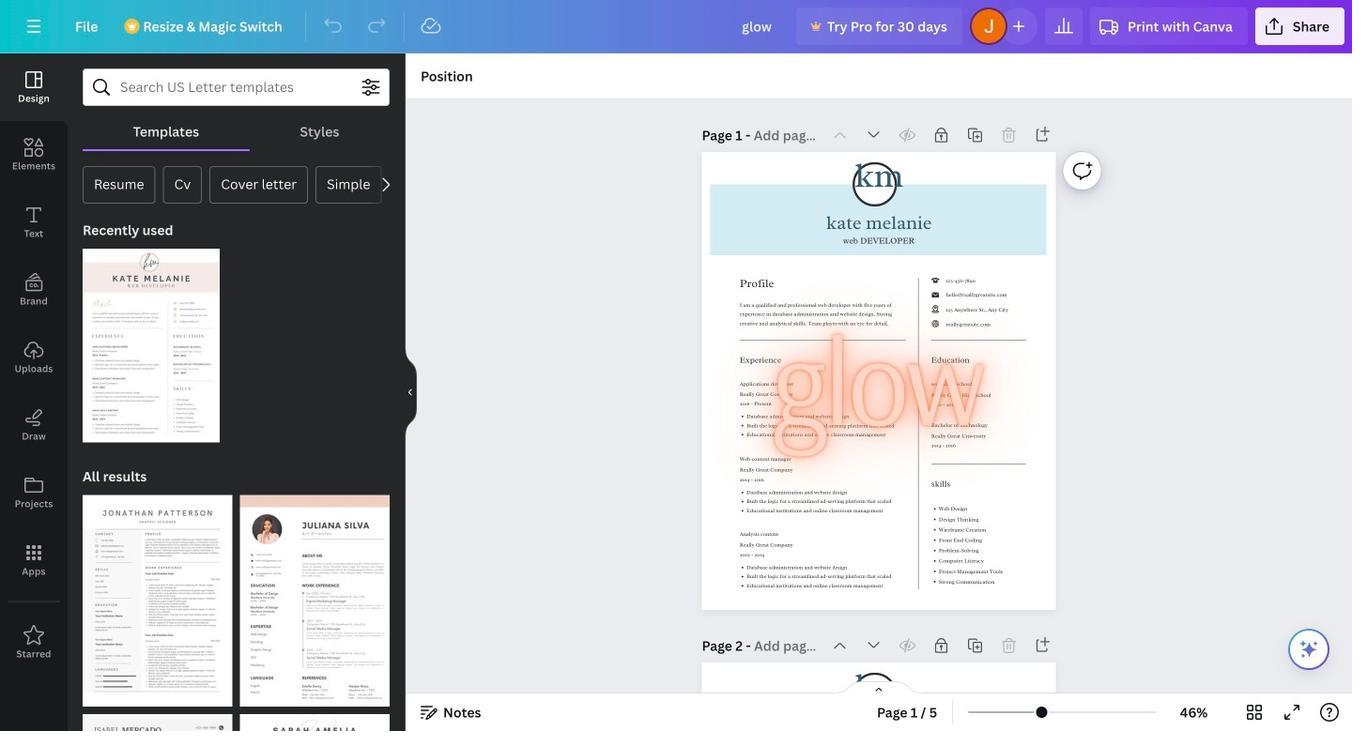 Task type: locate. For each thing, give the bounding box(es) containing it.
Search US Letter templates search field
[[120, 69, 352, 105]]

show pages image
[[834, 681, 924, 696]]



Task type: describe. For each thing, give the bounding box(es) containing it.
elegant minimalist cv resume image
[[240, 715, 390, 732]]

Design title text field
[[727, 8, 789, 45]]

side panel tab list
[[0, 54, 68, 677]]

minimalist modern professional cv resume image
[[240, 495, 390, 707]]

main menu bar
[[0, 0, 1352, 54]]

canva assistant image
[[1298, 639, 1320, 661]]

elegant minimalist cv resume group
[[240, 703, 390, 732]]

gray and white simple clean resume image
[[83, 715, 232, 732]]

Page title text field
[[754, 126, 819, 145]]

minimalist clean signature cv resume image
[[83, 249, 220, 443]]

minimalist clean signature cv resume group
[[83, 238, 220, 443]]

minimalist white and grey professional resume group
[[83, 484, 232, 707]]

hide image
[[405, 347, 417, 438]]

minimalist modern professional cv resume group
[[240, 484, 390, 707]]

gray and white simple clean resume group
[[83, 703, 232, 732]]

Page title text field
[[754, 637, 819, 655]]

Zoom button
[[1164, 698, 1225, 728]]



Task type: vqa. For each thing, say whether or not it's contained in the screenshot.
"Side Panel" "tab list"
yes



